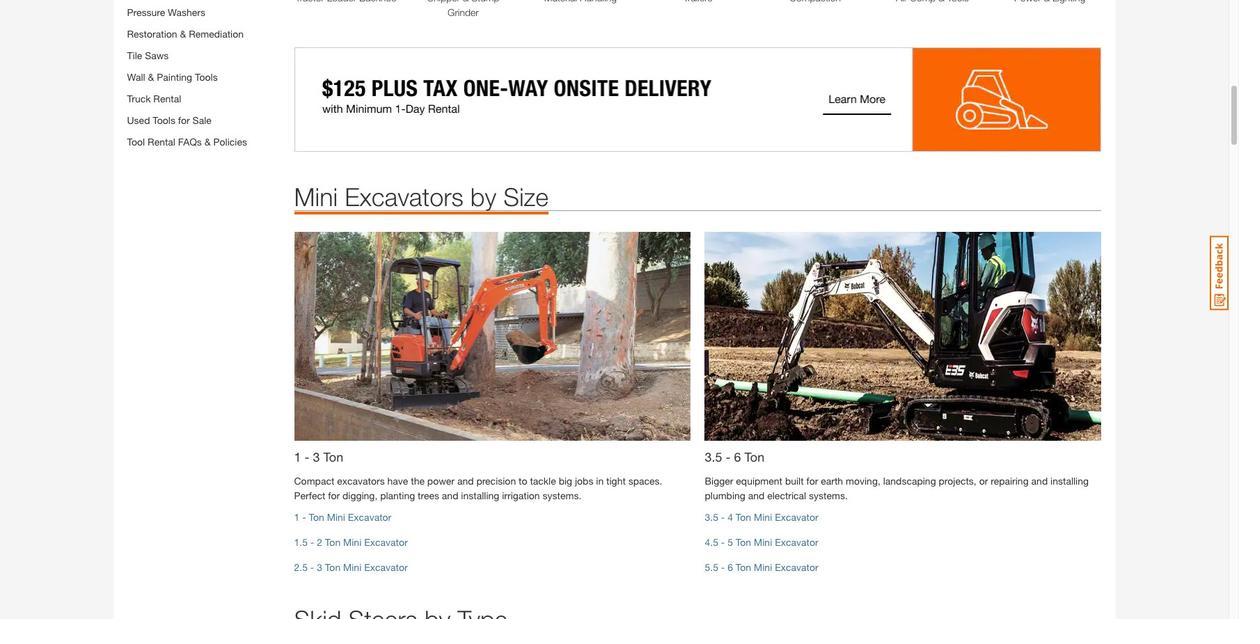 Task type: describe. For each thing, give the bounding box(es) containing it.
1.5
[[294, 537, 308, 548]]

moving,
[[846, 475, 881, 487]]

pressure washers
[[127, 7, 205, 18]]

5.5
[[705, 562, 719, 573]]

3.5 - 6 ton
[[705, 450, 765, 465]]

plumbing
[[705, 490, 746, 502]]

1 - ton mini excavator link
[[294, 512, 392, 523]]

chipper
[[427, 0, 460, 3]]

precision
[[477, 475, 516, 487]]

3.5 - 4 ton mini excavator
[[705, 512, 819, 523]]

2.5 - 3 ton mini excavator
[[294, 562, 408, 573]]

and down power
[[442, 490, 459, 502]]

- for 4.5 - 5 ton mini excavator
[[721, 537, 725, 548]]

power
[[428, 475, 455, 487]]

1 for 1 - 3 ton
[[294, 450, 301, 465]]

saws
[[145, 50, 169, 62]]

feedback link image
[[1210, 235, 1229, 311]]

and down equipment
[[749, 490, 765, 502]]

in
[[596, 475, 604, 487]]

mini for 1.5
[[343, 537, 362, 548]]

excavator for 5.5 - 6 ton mini excavator
[[775, 562, 819, 573]]

equipment
[[736, 475, 783, 487]]

used tools for sale link
[[127, 115, 212, 126]]

mini for 4.5
[[754, 537, 773, 548]]

ton for 1 - 3 ton
[[324, 450, 344, 465]]

excavators
[[345, 181, 464, 211]]

excavator for 2.5 - 3 ton mini excavator
[[364, 562, 408, 573]]

truck
[[127, 93, 151, 105]]

wall
[[127, 71, 145, 83]]

to
[[519, 475, 528, 487]]

ton for 3.5 - 6 ton
[[745, 450, 765, 465]]

mini for 2.5
[[343, 562, 362, 573]]

excavators
[[337, 475, 385, 487]]

4.5
[[705, 537, 719, 548]]

& for chipper
[[463, 0, 469, 3]]

the
[[411, 475, 425, 487]]

grinder
[[448, 6, 479, 18]]

installing inside compact excavators have the power and precision to tackle big jobs in tight spaces. perfect for digging, planting trees and installing irrigation systems.
[[461, 490, 500, 502]]

rental for tool
[[148, 136, 175, 148]]

systems. inside bigger equipment built for earth moving, landscaping projects, or repairing and installing plumbing and electrical systems.
[[809, 490, 848, 502]]

- for 1 - 3 ton
[[305, 450, 310, 465]]

1 - ton mini excavator
[[294, 512, 392, 523]]

installing inside bigger equipment built for earth moving, landscaping projects, or repairing and installing plumbing and electrical systems.
[[1051, 475, 1089, 487]]

3 for 1
[[313, 450, 320, 465]]

used tools for sale
[[127, 115, 212, 126]]

1.5 - 2 ton mini excavator
[[294, 537, 408, 548]]

- for 1 - ton mini excavator
[[302, 512, 306, 523]]

policies
[[213, 136, 247, 148]]

built
[[786, 475, 804, 487]]

- for 5.5 - 6 ton mini excavator
[[721, 562, 725, 573]]

for inside bigger equipment built for earth moving, landscaping projects, or repairing and installing plumbing and electrical systems.
[[807, 475, 819, 487]]

4.5 - 5 ton mini excavator link
[[705, 537, 819, 548]]

5.5 - 6 ton mini excavator
[[705, 562, 819, 573]]

tile saws
[[127, 50, 169, 62]]

1 - 3 ton
[[294, 450, 344, 465]]

rental for truck
[[153, 93, 181, 105]]

by
[[471, 181, 497, 211]]

- for 1.5 - 2 ton mini excavator
[[311, 537, 314, 548]]

tool rental faqs & policies link
[[127, 136, 247, 148]]

bigger
[[705, 475, 734, 487]]

truck rental
[[127, 93, 181, 105]]

remediation
[[189, 28, 244, 40]]

chipper & stump grinder link
[[412, 0, 515, 19]]

& for wall
[[148, 71, 154, 83]]

chipper & stump grinder
[[427, 0, 500, 18]]

repairing
[[991, 475, 1029, 487]]

0 vertical spatial tools
[[195, 71, 218, 83]]

ton for 5.5 - 6 ton mini excavator
[[736, 562, 752, 573]]

tile
[[127, 50, 142, 62]]

6 for 5.5
[[728, 562, 733, 573]]

trees
[[418, 490, 439, 502]]

landscaping
[[884, 475, 937, 487]]

3 for 2.5
[[317, 562, 322, 573]]

ton for 2.5 - 3 ton mini excavator
[[325, 562, 341, 573]]

sale
[[193, 115, 212, 126]]

2.5 - 3 ton mini excavator link
[[294, 562, 408, 573]]

compact excavators have the power and precision to tackle big jobs in tight spaces. perfect for digging, planting trees and installing irrigation systems.
[[294, 475, 663, 502]]

3.5 for 3.5 - 4 ton mini excavator
[[705, 512, 719, 523]]

faqs
[[178, 136, 202, 148]]



Task type: vqa. For each thing, say whether or not it's contained in the screenshot.
'Shop by Color'
no



Task type: locate. For each thing, give the bounding box(es) containing it.
2 vertical spatial for
[[328, 490, 340, 502]]

truck rental link
[[127, 93, 181, 105]]

1 1 from the top
[[294, 450, 301, 465]]

planting
[[380, 490, 415, 502]]

ton right 2
[[325, 537, 341, 548]]

2 systems. from the left
[[809, 490, 848, 502]]

0 vertical spatial 3
[[313, 450, 320, 465]]

tight
[[607, 475, 626, 487]]

-
[[305, 450, 310, 465], [726, 450, 731, 465], [302, 512, 306, 523], [721, 512, 725, 523], [311, 537, 314, 548], [721, 537, 725, 548], [311, 562, 314, 573], [721, 562, 725, 573]]

3 right 2.5
[[317, 562, 322, 573]]

projects,
[[939, 475, 977, 487]]

have
[[388, 475, 408, 487]]

& down washers
[[180, 28, 186, 40]]

ton for 1.5 - 2 ton mini excavator
[[325, 537, 341, 548]]

excavator down 4.5 - 5 ton mini excavator
[[775, 562, 819, 573]]

1 down perfect
[[294, 512, 300, 523]]

& up 'grinder'
[[463, 0, 469, 3]]

and right repairing
[[1032, 475, 1048, 487]]

5
[[728, 537, 733, 548]]

jobs
[[575, 475, 594, 487]]

3 up "compact"
[[313, 450, 320, 465]]

0 vertical spatial for
[[178, 115, 190, 126]]

excavator up "2.5 - 3 ton mini excavator" "link"
[[364, 537, 408, 548]]

for up 1 - ton mini excavator
[[328, 490, 340, 502]]

3.5
[[705, 450, 723, 465], [705, 512, 719, 523]]

0 horizontal spatial 6
[[728, 562, 733, 573]]

restoration & remediation link
[[127, 28, 244, 40]]

and
[[457, 475, 474, 487], [1032, 475, 1048, 487], [442, 490, 459, 502], [749, 490, 765, 502]]

- right 5.5
[[721, 562, 725, 573]]

pressure
[[127, 7, 165, 18]]

mini excavators by size
[[294, 181, 549, 211]]

ton
[[324, 450, 344, 465], [745, 450, 765, 465], [309, 512, 324, 523], [736, 512, 752, 523], [325, 537, 341, 548], [736, 537, 752, 548], [325, 562, 341, 573], [736, 562, 752, 573]]

painting
[[157, 71, 192, 83]]

1 vertical spatial rental
[[148, 136, 175, 148]]

- left 5
[[721, 537, 725, 548]]

& inside chipper & stump grinder
[[463, 0, 469, 3]]

and right power
[[457, 475, 474, 487]]

0 horizontal spatial systems.
[[543, 490, 582, 502]]

0 vertical spatial installing
[[1051, 475, 1089, 487]]

1 up "compact"
[[294, 450, 301, 465]]

3.5 - 4 ton mini excavator link
[[705, 512, 819, 523]]

- right 2.5
[[311, 562, 314, 573]]

2
[[317, 537, 322, 548]]

wall & painting tools
[[127, 71, 218, 83]]

installing
[[1051, 475, 1089, 487], [461, 490, 500, 502]]

rental up used tools for sale link
[[153, 93, 181, 105]]

1 horizontal spatial 6
[[734, 450, 741, 465]]

electrical
[[768, 490, 807, 502]]

systems. down big
[[543, 490, 582, 502]]

pressure washers link
[[127, 7, 205, 18]]

ton down 1.5 - 2 ton mini excavator link
[[325, 562, 341, 573]]

earth
[[821, 475, 843, 487]]

systems. down earth
[[809, 490, 848, 502]]

- for 3.5 - 4 ton mini excavator
[[721, 512, 725, 523]]

for
[[178, 115, 190, 126], [807, 475, 819, 487], [328, 490, 340, 502]]

for right built
[[807, 475, 819, 487]]

1 horizontal spatial installing
[[1051, 475, 1089, 487]]

for inside compact excavators have the power and precision to tackle big jobs in tight spaces. perfect for digging, planting trees and installing irrigation systems.
[[328, 490, 340, 502]]

tackle
[[530, 475, 556, 487]]

excavator for 1.5 - 2 ton mini excavator
[[364, 537, 408, 548]]

0 horizontal spatial installing
[[461, 490, 500, 502]]

- up "compact"
[[305, 450, 310, 465]]

tools right painting
[[195, 71, 218, 83]]

- down perfect
[[302, 512, 306, 523]]

2 1 from the top
[[294, 512, 300, 523]]

excavator down digging,
[[348, 512, 392, 523]]

- for 3.5 - 6 ton
[[726, 450, 731, 465]]

2 3.5 from the top
[[705, 512, 719, 523]]

1 horizontal spatial systems.
[[809, 490, 848, 502]]

for left sale
[[178, 115, 190, 126]]

1 vertical spatial for
[[807, 475, 819, 487]]

0 vertical spatial rental
[[153, 93, 181, 105]]

big
[[559, 475, 573, 487]]

ton up equipment
[[745, 450, 765, 465]]

& for restoration
[[180, 28, 186, 40]]

1 vertical spatial 1
[[294, 512, 300, 523]]

ton for 3.5 - 4 ton mini excavator
[[736, 512, 752, 523]]

installing right repairing
[[1051, 475, 1089, 487]]

&
[[463, 0, 469, 3], [180, 28, 186, 40], [148, 71, 154, 83], [205, 136, 211, 148]]

1 horizontal spatial for
[[328, 490, 340, 502]]

0 vertical spatial 3.5
[[705, 450, 723, 465]]

excavator for 3.5 - 4 ton mini excavator
[[775, 512, 819, 523]]

1 vertical spatial 6
[[728, 562, 733, 573]]

systems. inside compact excavators have the power and precision to tackle big jobs in tight spaces. perfect for digging, planting trees and installing irrigation systems.
[[543, 490, 582, 502]]

or
[[980, 475, 989, 487]]

3.5 left the 4
[[705, 512, 719, 523]]

tool rental faqs & policies
[[127, 136, 247, 148]]

restoration & remediation
[[127, 28, 244, 40]]

- left 2
[[311, 537, 314, 548]]

0 vertical spatial 1
[[294, 450, 301, 465]]

excavator
[[348, 512, 392, 523], [775, 512, 819, 523], [364, 537, 408, 548], [775, 537, 819, 548], [364, 562, 408, 573], [775, 562, 819, 573]]

excavator down electrical
[[775, 512, 819, 523]]

- for 2.5 - 3 ton mini excavator
[[311, 562, 314, 573]]

rental down used tools for sale link
[[148, 136, 175, 148]]

5.5 - 6 ton mini excavator link
[[705, 562, 819, 573]]

2 horizontal spatial for
[[807, 475, 819, 487]]

6 for 3.5
[[734, 450, 741, 465]]

wall & painting tools link
[[127, 71, 218, 83]]

2.5
[[294, 562, 308, 573]]

compact
[[294, 475, 335, 487]]

- left the 4
[[721, 512, 725, 523]]

size
[[504, 181, 549, 211]]

installing down precision
[[461, 490, 500, 502]]

0 horizontal spatial for
[[178, 115, 190, 126]]

6
[[734, 450, 741, 465], [728, 562, 733, 573]]

- up bigger
[[726, 450, 731, 465]]

1 vertical spatial 3
[[317, 562, 322, 573]]

stump
[[472, 0, 500, 3]]

mini
[[294, 181, 338, 211], [327, 512, 345, 523], [754, 512, 773, 523], [343, 537, 362, 548], [754, 537, 773, 548], [343, 562, 362, 573], [754, 562, 773, 573]]

tool
[[127, 136, 145, 148]]

1 horizontal spatial tools
[[195, 71, 218, 83]]

ton up "compact"
[[324, 450, 344, 465]]

3.5 up bigger
[[705, 450, 723, 465]]

1
[[294, 450, 301, 465], [294, 512, 300, 523]]

4.5 - 5 ton mini excavator
[[705, 537, 819, 548]]

mini for 5.5
[[754, 562, 773, 573]]

6 up equipment
[[734, 450, 741, 465]]

0 vertical spatial 6
[[734, 450, 741, 465]]

& right faqs
[[205, 136, 211, 148]]

$125 plus banner image
[[294, 47, 1102, 151]]

bigger equipment built for earth moving, landscaping projects, or repairing and installing plumbing and electrical systems.
[[705, 475, 1089, 502]]

used
[[127, 115, 150, 126]]

irrigation
[[502, 490, 540, 502]]

tools down truck rental link
[[153, 115, 175, 126]]

3.5 for 3.5 - 6 ton
[[705, 450, 723, 465]]

& right 'wall'
[[148, 71, 154, 83]]

spaces.
[[629, 475, 663, 487]]

3.5-6 ton mini excavator image
[[705, 232, 1102, 441]]

1 vertical spatial tools
[[153, 115, 175, 126]]

ton for 4.5 - 5 ton mini excavator
[[736, 537, 752, 548]]

4
[[728, 512, 733, 523]]

ton right 5
[[736, 537, 752, 548]]

excavator down 3.5 - 4 ton mini excavator link
[[775, 537, 819, 548]]

1.5 - 2 ton mini excavator link
[[294, 537, 408, 548]]

rental
[[153, 93, 181, 105], [148, 136, 175, 148]]

ton right the 4
[[736, 512, 752, 523]]

3
[[313, 450, 320, 465], [317, 562, 322, 573]]

excavator down "1.5 - 2 ton mini excavator"
[[364, 562, 408, 573]]

perfect
[[294, 490, 325, 502]]

1 for 1 - ton mini excavator
[[294, 512, 300, 523]]

excavator for 4.5 - 5 ton mini excavator
[[775, 537, 819, 548]]

digging,
[[343, 490, 378, 502]]

1 3.5 from the top
[[705, 450, 723, 465]]

1 vertical spatial 3.5
[[705, 512, 719, 523]]

tile saws link
[[127, 50, 169, 62]]

tools
[[195, 71, 218, 83], [153, 115, 175, 126]]

1-3 ton mini excavator image
[[294, 232, 691, 441]]

1 systems. from the left
[[543, 490, 582, 502]]

systems.
[[543, 490, 582, 502], [809, 490, 848, 502]]

restoration
[[127, 28, 177, 40]]

6 right 5.5
[[728, 562, 733, 573]]

1 vertical spatial installing
[[461, 490, 500, 502]]

washers
[[168, 7, 205, 18]]

0 horizontal spatial tools
[[153, 115, 175, 126]]

ton down 4.5 - 5 ton mini excavator
[[736, 562, 752, 573]]

ton down perfect
[[309, 512, 324, 523]]

mini for 3.5
[[754, 512, 773, 523]]



